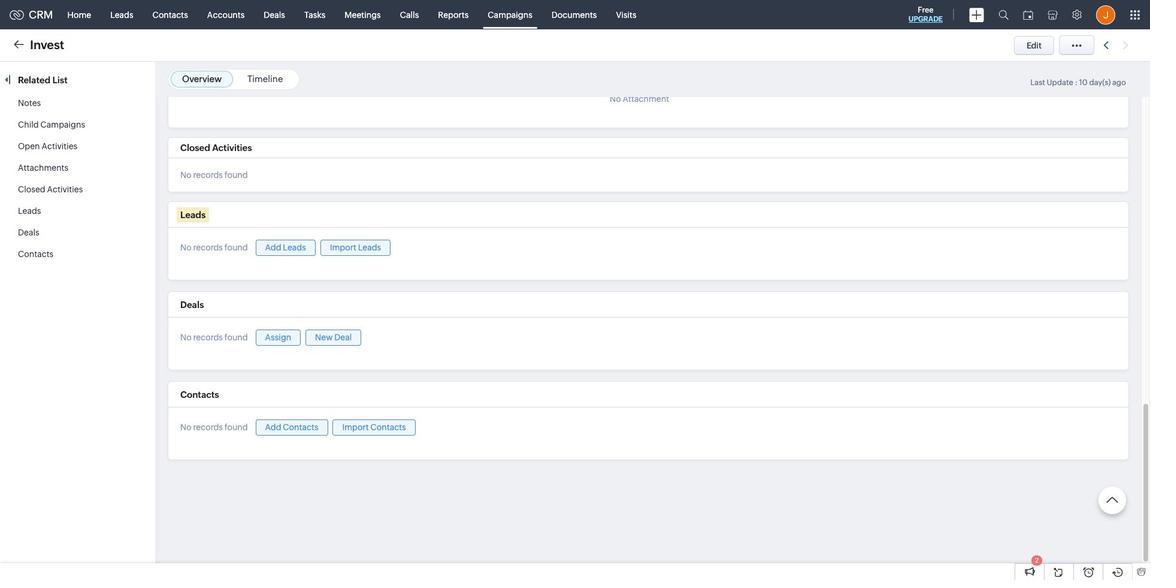 Task type: describe. For each thing, give the bounding box(es) containing it.
profile element
[[1089, 0, 1123, 29]]

previous record image
[[1104, 41, 1109, 49]]

search image
[[999, 10, 1009, 20]]

logo image
[[10, 10, 24, 19]]



Task type: locate. For each thing, give the bounding box(es) containing it.
search element
[[992, 0, 1016, 29]]

create menu element
[[962, 0, 992, 29]]

profile image
[[1097, 5, 1116, 24]]

next record image
[[1124, 41, 1131, 49]]

create menu image
[[970, 7, 985, 22]]

calendar image
[[1024, 10, 1034, 19]]



Task type: vqa. For each thing, say whether or not it's contained in the screenshot.
Other Modules FIELD
no



